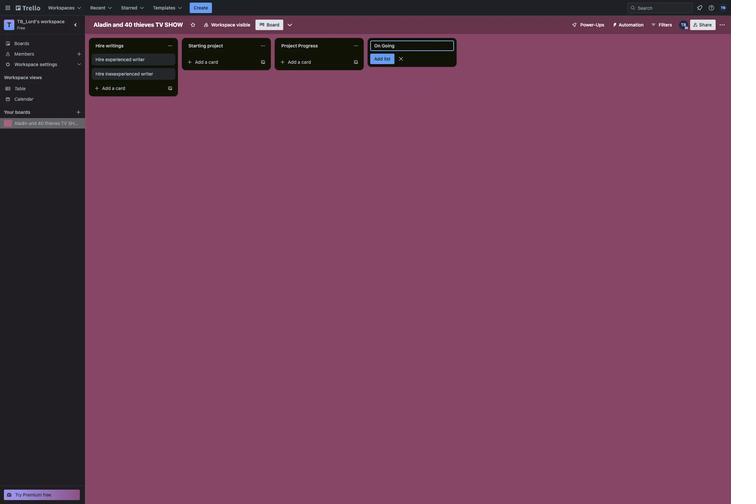 Task type: locate. For each thing, give the bounding box(es) containing it.
card down the inexexperienced
[[116, 85, 125, 91]]

0 vertical spatial 40
[[125, 21, 132, 28]]

1 horizontal spatial and
[[113, 21, 123, 28]]

0 vertical spatial workspace
[[211, 22, 235, 27]]

hire down hire writings
[[96, 57, 104, 62]]

card down progress
[[301, 59, 311, 65]]

filters
[[659, 22, 672, 27]]

1 hire from the top
[[96, 43, 105, 48]]

add
[[374, 56, 383, 62], [195, 59, 204, 65], [288, 59, 297, 65], [102, 85, 111, 91]]

2 horizontal spatial a
[[298, 59, 300, 65]]

Hire writings text field
[[92, 41, 164, 51]]

hire left "writings"
[[96, 43, 105, 48]]

0 horizontal spatial thieves
[[45, 120, 60, 126]]

0 horizontal spatial show
[[68, 120, 82, 126]]

0 horizontal spatial add a card
[[102, 85, 125, 91]]

add a card for progress
[[288, 59, 311, 65]]

1 vertical spatial 40
[[38, 120, 44, 126]]

progress
[[298, 43, 318, 48]]

members link
[[0, 49, 85, 59]]

a down project progress on the left of the page
[[298, 59, 300, 65]]

project
[[207, 43, 223, 48]]

add down starting
[[195, 59, 204, 65]]

your boards
[[4, 109, 30, 115]]

40 down your boards with 1 items "element"
[[38, 120, 44, 126]]

share
[[699, 22, 712, 27]]

workspace
[[41, 19, 65, 24]]

0 horizontal spatial aladin and 40 thieves tv show
[[14, 120, 82, 126]]

writer down hire experienced writer link
[[141, 71, 153, 77]]

1 vertical spatial hire
[[96, 57, 104, 62]]

40
[[125, 21, 132, 28], [38, 120, 44, 126]]

share button
[[690, 20, 716, 30]]

your
[[4, 109, 14, 115]]

a down the inexexperienced
[[112, 85, 114, 91]]

add down project
[[288, 59, 297, 65]]

aladin and 40 thieves tv show
[[94, 21, 183, 28], [14, 120, 82, 126]]

1 horizontal spatial aladin
[[94, 21, 111, 28]]

customize views image
[[287, 22, 293, 28]]

1 horizontal spatial show
[[165, 21, 183, 28]]

show down add board image
[[68, 120, 82, 126]]

2 vertical spatial workspace
[[4, 75, 28, 80]]

2 vertical spatial hire
[[96, 71, 104, 77]]

create from template… image
[[353, 60, 359, 65], [168, 86, 173, 91]]

workspaces button
[[44, 3, 85, 13]]

card
[[209, 59, 218, 65], [301, 59, 311, 65], [116, 85, 125, 91]]

0 vertical spatial create from template… image
[[353, 60, 359, 65]]

1 vertical spatial show
[[68, 120, 82, 126]]

and down starred
[[113, 21, 123, 28]]

and down your boards with 1 items "element"
[[29, 120, 37, 126]]

tb_lord (tylerblack44) image
[[679, 20, 688, 29]]

0 horizontal spatial card
[[116, 85, 125, 91]]

add a card for project
[[195, 59, 218, 65]]

1 horizontal spatial a
[[205, 59, 207, 65]]

tv inside text box
[[155, 21, 163, 28]]

visible
[[236, 22, 250, 27]]

a down starting project
[[205, 59, 207, 65]]

aladin down recent dropdown button
[[94, 21, 111, 28]]

workspace inside button
[[211, 22, 235, 27]]

thieves down starred dropdown button
[[134, 21, 154, 28]]

0 horizontal spatial aladin
[[14, 120, 27, 126]]

workspace up table
[[4, 75, 28, 80]]

1 horizontal spatial aladin and 40 thieves tv show
[[94, 21, 183, 28]]

2 horizontal spatial add a card button
[[277, 57, 351, 67]]

hire inside hire experienced writer link
[[96, 57, 104, 62]]

aladin inside text box
[[94, 21, 111, 28]]

0 vertical spatial and
[[113, 21, 123, 28]]

cancel list editing image
[[398, 56, 404, 62]]

0 horizontal spatial 40
[[38, 120, 44, 126]]

Enter list title… text field
[[370, 41, 454, 51]]

1 horizontal spatial thieves
[[134, 21, 154, 28]]

tb_lord's
[[17, 19, 40, 24]]

writer for hire inexexperienced writer
[[141, 71, 153, 77]]

add a card button for progress
[[277, 57, 351, 67]]

recent
[[90, 5, 105, 10]]

aladin and 40 thieves tv show down starred dropdown button
[[94, 21, 183, 28]]

hire for hire writings
[[96, 43, 105, 48]]

settings
[[40, 62, 57, 67]]

0 vertical spatial tv
[[155, 21, 163, 28]]

0 vertical spatial hire
[[96, 43, 105, 48]]

writer
[[133, 57, 145, 62], [141, 71, 153, 77]]

workspace left visible
[[211, 22, 235, 27]]

hire
[[96, 43, 105, 48], [96, 57, 104, 62], [96, 71, 104, 77]]

1 vertical spatial and
[[29, 120, 37, 126]]

power-
[[580, 22, 596, 27]]

0 vertical spatial aladin and 40 thieves tv show
[[94, 21, 183, 28]]

2 hire from the top
[[96, 57, 104, 62]]

add down the inexexperienced
[[102, 85, 111, 91]]

3 hire from the top
[[96, 71, 104, 77]]

tv down templates
[[155, 21, 163, 28]]

add a card button down the hire inexexperienced writer
[[92, 83, 165, 94]]

hire left the inexexperienced
[[96, 71, 104, 77]]

aladin and 40 thieves tv show down your boards with 1 items "element"
[[14, 120, 82, 126]]

2 horizontal spatial add a card
[[288, 59, 311, 65]]

1 horizontal spatial add a card button
[[185, 57, 258, 67]]

workspace
[[211, 22, 235, 27], [14, 62, 38, 67], [4, 75, 28, 80]]

2 horizontal spatial card
[[301, 59, 311, 65]]

members
[[14, 51, 34, 57]]

workspace navigation collapse icon image
[[71, 20, 80, 29]]

and
[[113, 21, 123, 28], [29, 120, 37, 126]]

workspace down members
[[14, 62, 38, 67]]

1 horizontal spatial card
[[209, 59, 218, 65]]

writer up hire inexexperienced writer link
[[133, 57, 145, 62]]

aladin down boards
[[14, 120, 27, 126]]

premium
[[23, 492, 42, 498]]

0 vertical spatial thieves
[[134, 21, 154, 28]]

card for progress
[[301, 59, 311, 65]]

1 horizontal spatial tv
[[155, 21, 163, 28]]

workspace settings
[[14, 62, 57, 67]]

create
[[194, 5, 208, 10]]

tyler black (tylerblack44) image
[[719, 4, 727, 12]]

board
[[267, 22, 280, 27]]

add a card down project progress on the left of the page
[[288, 59, 311, 65]]

0 horizontal spatial create from template… image
[[168, 86, 173, 91]]

add a card button down project progress text box
[[277, 57, 351, 67]]

1 horizontal spatial 40
[[125, 21, 132, 28]]

hire inside hire inexexperienced writer link
[[96, 71, 104, 77]]

add a card for writings
[[102, 85, 125, 91]]

free
[[43, 492, 51, 498]]

a
[[205, 59, 207, 65], [298, 59, 300, 65], [112, 85, 114, 91]]

a for project
[[205, 59, 207, 65]]

calendar link
[[14, 96, 81, 102]]

add a card button
[[185, 57, 258, 67], [277, 57, 351, 67], [92, 83, 165, 94]]

0 notifications image
[[696, 4, 704, 12]]

add a card down the inexexperienced
[[102, 85, 125, 91]]

0 horizontal spatial a
[[112, 85, 114, 91]]

show down templates popup button
[[165, 21, 183, 28]]

tv down calendar link
[[61, 120, 67, 126]]

board link
[[256, 20, 283, 30]]

1 vertical spatial tv
[[61, 120, 67, 126]]

create from template… image for project progress
[[353, 60, 359, 65]]

1 horizontal spatial create from template… image
[[353, 60, 359, 65]]

recent button
[[86, 3, 116, 13]]

workspace for workspace settings
[[14, 62, 38, 67]]

your boards with 1 items element
[[4, 108, 66, 116]]

thieves
[[134, 21, 154, 28], [45, 120, 60, 126]]

add a card down starting project
[[195, 59, 218, 65]]

1 vertical spatial workspace
[[14, 62, 38, 67]]

workspace visible
[[211, 22, 250, 27]]

0 horizontal spatial add a card button
[[92, 83, 165, 94]]

list
[[384, 56, 391, 62]]

show
[[165, 21, 183, 28], [68, 120, 82, 126]]

0 vertical spatial show
[[165, 21, 183, 28]]

0 vertical spatial aladin
[[94, 21, 111, 28]]

workspace inside dropdown button
[[14, 62, 38, 67]]

add a card button for writings
[[92, 83, 165, 94]]

aladin
[[94, 21, 111, 28], [14, 120, 27, 126]]

aladin and 40 thieves tv show inside aladin and 40 thieves tv show text box
[[94, 21, 183, 28]]

show inside text box
[[165, 21, 183, 28]]

Project Progress text field
[[277, 41, 349, 51]]

1 vertical spatial create from template… image
[[168, 86, 173, 91]]

inexexperienced
[[105, 71, 140, 77]]

power-ups
[[580, 22, 604, 27]]

1 horizontal spatial add a card
[[195, 59, 218, 65]]

1 vertical spatial writer
[[141, 71, 153, 77]]

tv
[[155, 21, 163, 28], [61, 120, 67, 126]]

0 vertical spatial writer
[[133, 57, 145, 62]]

hire inside 'hire writings' text box
[[96, 43, 105, 48]]

card down 'project'
[[209, 59, 218, 65]]

Board name text field
[[90, 20, 186, 30]]

thieves down your boards with 1 items "element"
[[45, 120, 60, 126]]

open information menu image
[[708, 5, 715, 11]]

40 down starred
[[125, 21, 132, 28]]

templates button
[[149, 3, 186, 13]]

this member is an admin of this board. image
[[685, 27, 688, 29]]

add a card
[[195, 59, 218, 65], [288, 59, 311, 65], [102, 85, 125, 91]]

add a card button down starting project text box at the left top
[[185, 57, 258, 67]]



Task type: describe. For each thing, give the bounding box(es) containing it.
ups
[[596, 22, 604, 27]]

create button
[[190, 3, 212, 13]]

table link
[[14, 85, 81, 92]]

aladin and 40 thieves tv show link
[[14, 120, 82, 127]]

free
[[17, 26, 25, 30]]

writings
[[106, 43, 124, 48]]

a for writings
[[112, 85, 114, 91]]

hire inexexperienced writer
[[96, 71, 153, 77]]

card for project
[[209, 59, 218, 65]]

add left list
[[374, 56, 383, 62]]

tb_lord's workspace link
[[17, 19, 65, 24]]

add for hire writings
[[102, 85, 111, 91]]

workspace visible button
[[199, 20, 254, 30]]

try
[[15, 492, 22, 498]]

views
[[29, 75, 42, 80]]

project progress
[[281, 43, 318, 48]]

starting
[[188, 43, 206, 48]]

starred
[[121, 5, 137, 10]]

starred button
[[117, 3, 148, 13]]

try premium free
[[15, 492, 51, 498]]

star or unstar board image
[[190, 22, 195, 27]]

Search field
[[636, 3, 693, 13]]

hire for hire inexexperienced writer
[[96, 71, 104, 77]]

add board image
[[76, 110, 81, 115]]

Starting project text field
[[185, 41, 256, 51]]

add list button
[[370, 54, 394, 64]]

card for writings
[[116, 85, 125, 91]]

0 horizontal spatial and
[[29, 120, 37, 126]]

automation button
[[610, 20, 648, 30]]

add for project progress
[[288, 59, 297, 65]]

hire writings
[[96, 43, 124, 48]]

table
[[14, 86, 26, 91]]

search image
[[630, 5, 636, 10]]

writer for hire experienced writer
[[133, 57, 145, 62]]

calendar
[[14, 96, 33, 102]]

boards
[[14, 41, 29, 46]]

t
[[7, 21, 11, 28]]

boards link
[[0, 38, 85, 49]]

automation
[[619, 22, 644, 27]]

workspaces
[[48, 5, 75, 10]]

1 vertical spatial aladin
[[14, 120, 27, 126]]

0 horizontal spatial tv
[[61, 120, 67, 126]]

create from template… image
[[260, 60, 266, 65]]

create from template… image for hire writings
[[168, 86, 173, 91]]

workspace for workspace views
[[4, 75, 28, 80]]

add list
[[374, 56, 391, 62]]

thieves inside text box
[[134, 21, 154, 28]]

tb_lord's workspace free
[[17, 19, 65, 30]]

a for progress
[[298, 59, 300, 65]]

hire experienced writer
[[96, 57, 145, 62]]

t link
[[4, 20, 14, 30]]

try premium free button
[[4, 490, 80, 500]]

hire for hire experienced writer
[[96, 57, 104, 62]]

40 inside text box
[[125, 21, 132, 28]]

workspace settings button
[[0, 59, 85, 70]]

hire experienced writer link
[[96, 56, 171, 63]]

back to home image
[[16, 3, 40, 13]]

experienced
[[105, 57, 131, 62]]

primary element
[[0, 0, 731, 16]]

1 vertical spatial aladin and 40 thieves tv show
[[14, 120, 82, 126]]

templates
[[153, 5, 175, 10]]

boards
[[15, 109, 30, 115]]

add a card button for project
[[185, 57, 258, 67]]

filters button
[[649, 20, 674, 30]]

starting project
[[188, 43, 223, 48]]

and inside text box
[[113, 21, 123, 28]]

sm image
[[610, 20, 619, 29]]

hire inexexperienced writer link
[[96, 71, 171, 77]]

workspace views
[[4, 75, 42, 80]]

project
[[281, 43, 297, 48]]

show menu image
[[719, 22, 726, 28]]

workspace for workspace visible
[[211, 22, 235, 27]]

1 vertical spatial thieves
[[45, 120, 60, 126]]

add for starting project
[[195, 59, 204, 65]]

power-ups button
[[567, 20, 608, 30]]



Task type: vqa. For each thing, say whether or not it's contained in the screenshot.
rightmost love
no



